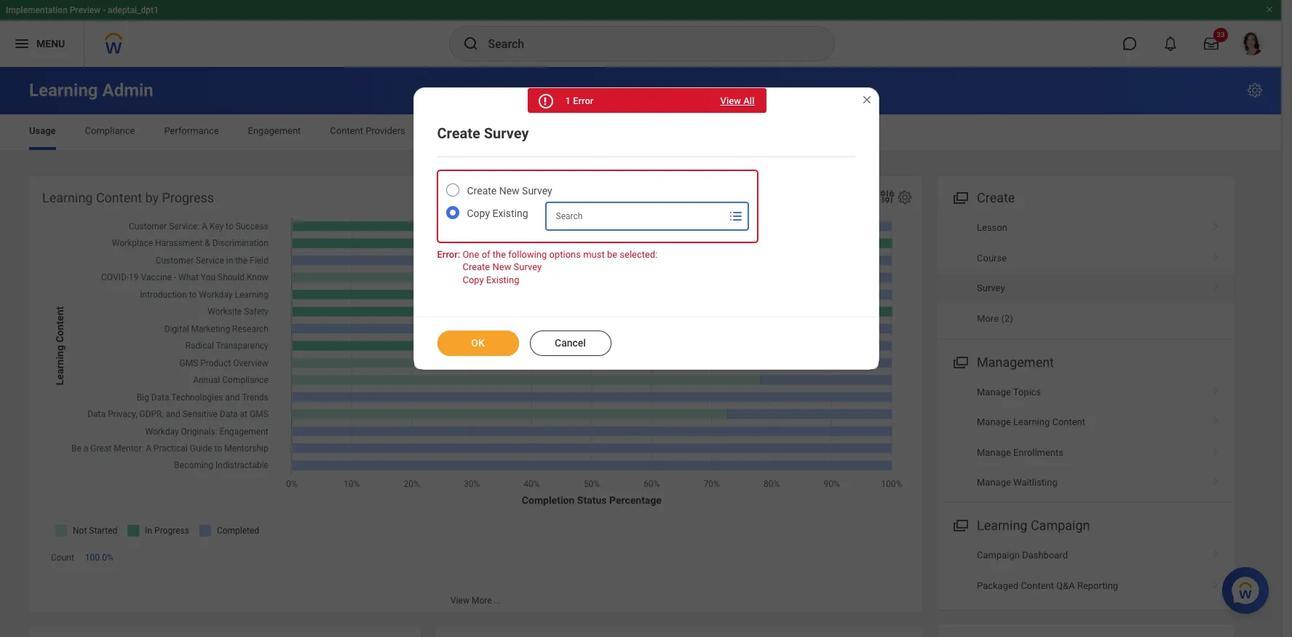 Task type: describe. For each thing, give the bounding box(es) containing it.
lesson
[[977, 222, 1008, 233]]

implementation preview -   adeptai_dpt1
[[6, 5, 159, 15]]

0 vertical spatial new
[[499, 185, 520, 197]]

error
[[573, 95, 594, 106]]

usage
[[29, 125, 56, 136]]

content left q&a
[[1021, 580, 1054, 591]]

1 error
[[565, 95, 594, 106]]

create survey dialog
[[413, 87, 879, 370]]

survey inside error: one of the following options must be selected: create new survey copy existing
[[514, 262, 542, 273]]

chevron right image for management
[[1207, 381, 1225, 396]]

preview
[[70, 5, 101, 15]]

count
[[51, 553, 74, 563]]

enrollments
[[1014, 447, 1064, 458]]

chevron right image inside manage learning content link
[[1207, 411, 1225, 426]]

chevron right image for manage waitlisting
[[1207, 472, 1225, 486]]

manage enrollments
[[977, 447, 1064, 458]]

manage for manage topics
[[977, 386, 1011, 397]]

new inside error: one of the following options must be selected: create new survey copy existing
[[493, 262, 511, 273]]

management
[[977, 354, 1054, 370]]

profile logan mcneil element
[[1232, 28, 1273, 60]]

chevron right image for learning campaign
[[1207, 545, 1225, 560]]

view for view all
[[721, 95, 741, 106]]

manage waitlisting link
[[937, 467, 1234, 498]]

menu group image for learning campaign
[[950, 515, 970, 535]]

q&a
[[1057, 580, 1075, 591]]

survey inside list item
[[977, 282, 1005, 293]]

more
[[472, 596, 492, 606]]

campaign inside list
[[977, 550, 1020, 561]]

learning inside list
[[1014, 417, 1050, 427]]

one
[[463, 249, 479, 260]]

learning campaign
[[977, 518, 1090, 533]]

selected:
[[620, 249, 658, 260]]

chevron right image for packaged content q&a reporting
[[1207, 575, 1225, 590]]

progress
[[162, 190, 214, 205]]

survey list item
[[937, 273, 1234, 303]]

packaged content q&a reporting link
[[937, 571, 1234, 601]]

expression of interest in learning courses element
[[435, 627, 923, 637]]

admin
[[102, 80, 153, 100]]

engagement
[[248, 125, 301, 136]]

exclamation image
[[540, 96, 551, 107]]

inbox large image
[[1204, 36, 1219, 51]]

create for create new survey
[[467, 185, 497, 197]]

manage waitlisting
[[977, 477, 1058, 488]]

0 vertical spatial existing
[[493, 208, 528, 219]]

learning for campaign
[[977, 518, 1028, 533]]

course completion status element
[[29, 627, 421, 637]]

notifications large image
[[1164, 36, 1178, 51]]

implementation preview -   adeptai_dpt1 banner
[[0, 0, 1282, 67]]

100.0%
[[85, 553, 113, 563]]

view more ...
[[451, 596, 501, 606]]

manage learning content link
[[937, 407, 1234, 437]]

list for learning campaign
[[937, 541, 1234, 601]]

create for create survey
[[437, 125, 480, 142]]

prompts image
[[727, 208, 745, 225]]

create new survey
[[467, 185, 552, 197]]

content providers
[[330, 125, 405, 136]]

manage topics link
[[937, 377, 1234, 407]]

be
[[607, 249, 618, 260]]

close environment banner image
[[1266, 5, 1274, 14]]

chevron right image inside survey link
[[1207, 277, 1225, 292]]

search image
[[462, 35, 479, 52]]

campaign dashboard link
[[937, 541, 1234, 571]]

adeptai_dpt1
[[108, 5, 159, 15]]

manage for manage waitlisting
[[977, 477, 1011, 488]]

1 horizontal spatial campaign
[[1031, 518, 1090, 533]]

content down the manage topics link
[[1052, 417, 1086, 427]]

chevron right image for create
[[1207, 217, 1225, 232]]

learning for admin
[[29, 80, 98, 100]]

error:
[[437, 249, 460, 260]]



Task type: locate. For each thing, give the bounding box(es) containing it.
configure this page image
[[1247, 82, 1264, 99]]

1 chevron right image from the top
[[1207, 247, 1225, 262]]

campaign up dashboard
[[1031, 518, 1090, 533]]

existing down the
[[486, 274, 519, 285]]

view more ... link
[[29, 589, 923, 613]]

4 manage from the top
[[977, 477, 1011, 488]]

view all
[[721, 95, 755, 106]]

manage topics
[[977, 386, 1041, 397]]

3 menu group image from the top
[[950, 515, 970, 535]]

close create course image
[[861, 94, 873, 106]]

Search field
[[546, 203, 726, 229]]

learning down topics
[[1014, 417, 1050, 427]]

manage enrollments link
[[937, 437, 1234, 467]]

survey up copy existing
[[522, 185, 552, 197]]

list
[[937, 213, 1234, 334], [937, 377, 1234, 498], [937, 541, 1234, 601]]

3 manage from the top
[[977, 447, 1011, 458]]

manage
[[977, 386, 1011, 397], [977, 417, 1011, 427], [977, 447, 1011, 458], [977, 477, 1011, 488]]

1 vertical spatial menu group image
[[950, 351, 970, 371]]

learning for content
[[42, 190, 93, 205]]

-
[[103, 5, 106, 15]]

...
[[494, 596, 501, 606]]

2 chevron right image from the top
[[1207, 442, 1225, 456]]

2 menu group image from the top
[[950, 351, 970, 371]]

chevron right image inside the 'packaged content q&a reporting' link
[[1207, 575, 1225, 590]]

view left more on the bottom of page
[[451, 596, 470, 606]]

survey
[[484, 125, 529, 142], [522, 185, 552, 197], [514, 262, 542, 273], [977, 282, 1005, 293]]

reporting
[[1078, 580, 1119, 591]]

0 vertical spatial view
[[721, 95, 741, 106]]

create for create
[[977, 190, 1015, 205]]

chevron right image
[[1207, 247, 1225, 262], [1207, 442, 1225, 456], [1207, 472, 1225, 486], [1207, 575, 1225, 590]]

error: one of the following options must be selected: create new survey copy existing
[[437, 249, 660, 285]]

0 vertical spatial list
[[937, 213, 1234, 334]]

performance
[[164, 125, 219, 136]]

1
[[565, 95, 571, 106]]

2 list from the top
[[937, 377, 1234, 498]]

manage up manage waitlisting
[[977, 447, 1011, 458]]

0 horizontal spatial campaign
[[977, 550, 1020, 561]]

dashboard
[[1022, 550, 1068, 561]]

1 horizontal spatial view
[[721, 95, 741, 106]]

view left all
[[721, 95, 741, 106]]

chevron right image inside manage enrollments link
[[1207, 442, 1225, 456]]

packaged
[[977, 580, 1019, 591]]

chevron right image inside manage waitlisting link
[[1207, 472, 1225, 486]]

3 chevron right image from the top
[[1207, 472, 1225, 486]]

menu group image for management
[[950, 351, 970, 371]]

campaign up packaged
[[977, 550, 1020, 561]]

0 horizontal spatial view
[[451, 596, 470, 606]]

3 list from the top
[[937, 541, 1234, 601]]

tab list
[[15, 115, 1267, 150]]

learning content by rating element
[[937, 624, 1234, 637]]

course
[[977, 252, 1007, 263]]

lesson link
[[937, 213, 1234, 243]]

content left by
[[96, 190, 142, 205]]

100.0% button
[[85, 552, 116, 564]]

1 chevron right image from the top
[[1207, 217, 1225, 232]]

chevron right image inside the manage topics link
[[1207, 381, 1225, 396]]

create
[[437, 125, 480, 142], [467, 185, 497, 197], [977, 190, 1015, 205], [463, 262, 490, 273]]

1 vertical spatial list
[[937, 377, 1234, 498]]

following
[[508, 249, 547, 260]]

cancel
[[555, 337, 586, 349]]

menu group image
[[950, 187, 970, 207], [950, 351, 970, 371], [950, 515, 970, 535]]

providers
[[366, 125, 405, 136]]

view inside 'link'
[[451, 596, 470, 606]]

new down the
[[493, 262, 511, 273]]

copy down create new survey
[[467, 208, 490, 219]]

course link
[[937, 243, 1234, 273]]

2 vertical spatial menu group image
[[950, 515, 970, 535]]

implementation
[[6, 5, 67, 15]]

survey down following
[[514, 262, 542, 273]]

1 vertical spatial campaign
[[977, 550, 1020, 561]]

2 chevron right image from the top
[[1207, 277, 1225, 292]]

create inside error: one of the following options must be selected: create new survey copy existing
[[463, 262, 490, 273]]

manage down manage enrollments
[[977, 477, 1011, 488]]

learning content by progress
[[42, 190, 214, 205]]

costs
[[435, 125, 459, 136]]

campaign dashboard
[[977, 550, 1068, 561]]

manage learning content
[[977, 417, 1086, 427]]

content
[[330, 125, 363, 136], [96, 190, 142, 205], [1052, 417, 1086, 427], [1021, 580, 1054, 591]]

learning down usage
[[42, 190, 93, 205]]

chevron right image inside course "link"
[[1207, 247, 1225, 262]]

all
[[744, 95, 755, 106]]

list for create
[[937, 213, 1234, 334]]

tab list inside learning admin main content
[[15, 115, 1267, 150]]

1 menu group image from the top
[[950, 187, 970, 207]]

1 vertical spatial copy
[[463, 274, 484, 285]]

new
[[499, 185, 520, 197], [493, 262, 511, 273]]

copy inside error: one of the following options must be selected: create new survey copy existing
[[463, 274, 484, 285]]

ok
[[471, 337, 485, 349]]

chevron right image for course
[[1207, 247, 1225, 262]]

new up copy existing
[[499, 185, 520, 197]]

list containing manage topics
[[937, 377, 1234, 498]]

chevron right image inside campaign dashboard link
[[1207, 545, 1225, 560]]

manage down manage topics
[[977, 417, 1011, 427]]

2 vertical spatial list
[[937, 541, 1234, 601]]

4 chevron right image from the top
[[1207, 575, 1225, 590]]

list for management
[[937, 377, 1234, 498]]

list containing lesson
[[937, 213, 1234, 334]]

copy down one
[[463, 274, 484, 285]]

create survey
[[437, 125, 529, 142]]

learning up campaign dashboard
[[977, 518, 1028, 533]]

chevron right image
[[1207, 217, 1225, 232], [1207, 277, 1225, 292], [1207, 381, 1225, 396], [1207, 411, 1225, 426], [1207, 545, 1225, 560]]

cancel button
[[530, 331, 611, 356]]

menu group image for create
[[950, 187, 970, 207]]

of
[[482, 249, 490, 260]]

list containing campaign dashboard
[[937, 541, 1234, 601]]

existing down create new survey
[[493, 208, 528, 219]]

1 manage from the top
[[977, 386, 1011, 397]]

topics
[[1013, 386, 1041, 397]]

copy
[[467, 208, 490, 219], [463, 274, 484, 285]]

the
[[493, 249, 506, 260]]

learning admin
[[29, 80, 153, 100]]

chevron right image for manage enrollments
[[1207, 442, 1225, 456]]

0 vertical spatial copy
[[467, 208, 490, 219]]

must
[[583, 249, 605, 260]]

existing
[[493, 208, 528, 219], [486, 274, 519, 285]]

2 manage from the top
[[977, 417, 1011, 427]]

compliance
[[85, 125, 135, 136]]

survey link
[[937, 273, 1234, 303]]

3 chevron right image from the top
[[1207, 381, 1225, 396]]

tab list containing usage
[[15, 115, 1267, 150]]

view
[[721, 95, 741, 106], [451, 596, 470, 606]]

4 chevron right image from the top
[[1207, 411, 1225, 426]]

manage for manage learning content
[[977, 417, 1011, 427]]

view for view more ...
[[451, 596, 470, 606]]

copy existing
[[467, 208, 528, 219]]

packaged content q&a reporting
[[977, 580, 1119, 591]]

content left providers
[[330, 125, 363, 136]]

survey down course
[[977, 282, 1005, 293]]

waitlisting
[[1014, 477, 1058, 488]]

by
[[145, 190, 159, 205]]

manage left topics
[[977, 386, 1011, 397]]

campaign
[[1031, 518, 1090, 533], [977, 550, 1020, 561]]

view inside create survey dialog
[[721, 95, 741, 106]]

1 list from the top
[[937, 213, 1234, 334]]

existing inside error: one of the following options must be selected: create new survey copy existing
[[486, 274, 519, 285]]

create inside learning admin main content
[[977, 190, 1015, 205]]

survey up create new survey
[[484, 125, 529, 142]]

0 vertical spatial menu group image
[[950, 187, 970, 207]]

ok button
[[437, 331, 519, 356]]

chevron right image inside lesson link
[[1207, 217, 1225, 232]]

5 chevron right image from the top
[[1207, 545, 1225, 560]]

0 vertical spatial campaign
[[1031, 518, 1090, 533]]

1 vertical spatial existing
[[486, 274, 519, 285]]

options
[[549, 249, 581, 260]]

content inside tab list
[[330, 125, 363, 136]]

1 vertical spatial new
[[493, 262, 511, 273]]

learning
[[29, 80, 98, 100], [42, 190, 93, 205], [1014, 417, 1050, 427], [977, 518, 1028, 533]]

learning admin main content
[[0, 67, 1282, 637]]

manage for manage enrollments
[[977, 447, 1011, 458]]

1 vertical spatial view
[[451, 596, 470, 606]]

learning content by progress element
[[29, 176, 923, 613]]

learning up usage
[[29, 80, 98, 100]]



Task type: vqa. For each thing, say whether or not it's contained in the screenshot.
12th row from the bottom of the page
no



